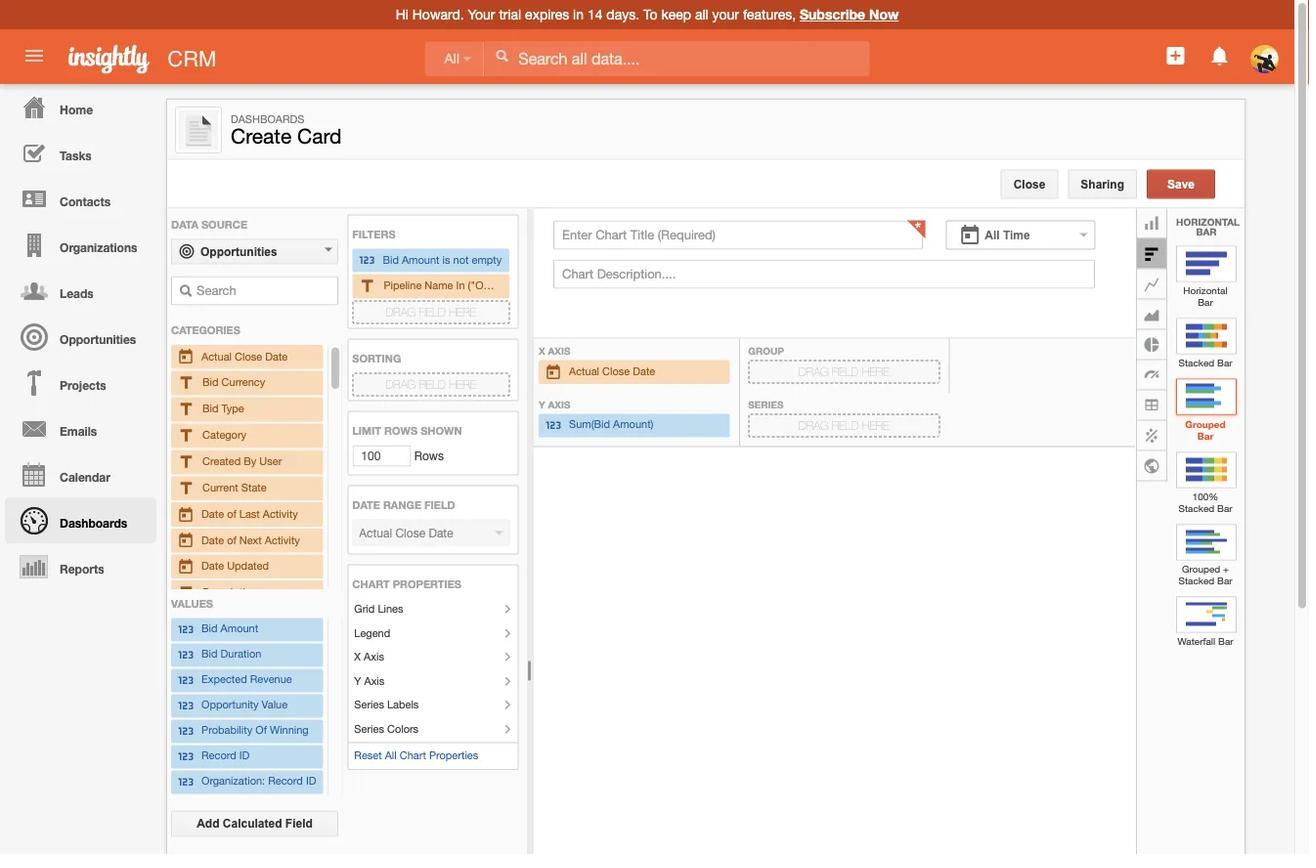 Task type: describe. For each thing, give the bounding box(es) containing it.
stacked bar
[[1179, 357, 1233, 369]]

bar inside grouped + stacked bar
[[1217, 575, 1233, 587]]

projects link
[[5, 360, 156, 406]]

data
[[171, 218, 198, 231]]

actual close date link for x axis
[[545, 362, 724, 382]]

close for categories
[[235, 350, 262, 362]]

drag down pipeline
[[386, 305, 416, 319]]

next
[[239, 533, 262, 546]]

type
[[222, 402, 244, 415]]

1 horizontal spatial x axis
[[539, 345, 570, 356]]

organization: record id link
[[177, 773, 317, 792]]

all time
[[985, 228, 1030, 242]]

record inside record id link
[[201, 750, 236, 763]]

probability of winning
[[201, 724, 309, 737]]

actual close date link for categories
[[177, 347, 317, 367]]

save
[[1167, 177, 1195, 191]]

date of last activity link
[[177, 504, 317, 524]]

legend
[[354, 627, 390, 639]]

all link
[[425, 41, 484, 77]]

grouped bar
[[1185, 418, 1226, 442]]

current
[[202, 481, 238, 494]]

organizations
[[60, 241, 137, 254]]

in
[[573, 6, 584, 22]]

chart properties
[[352, 578, 461, 590]]

grouped + stacked bar
[[1179, 564, 1233, 587]]

1 horizontal spatial chart
[[400, 749, 426, 762]]

reset all chart properties link
[[354, 749, 478, 762]]

group containing all time
[[534, 205, 1253, 855]]

organization:
[[201, 775, 265, 788]]

sum(bid
[[569, 418, 610, 431]]

grouped for bar
[[1185, 418, 1226, 430]]

reset all chart properties
[[354, 749, 478, 762]]

source
[[201, 218, 247, 231]]

state
[[241, 481, 267, 494]]

1 vertical spatial opportunities link
[[5, 314, 156, 360]]

limit rows shown
[[352, 424, 462, 437]]

all inside rows group
[[385, 749, 397, 762]]

field for date range field
[[424, 499, 455, 511]]

keep
[[661, 6, 691, 22]]

organizations link
[[5, 222, 156, 268]]

subscribe
[[800, 6, 865, 22]]

date up "amount)"
[[633, 365, 655, 378]]

currency
[[222, 376, 265, 388]]

0 horizontal spatial id
[[239, 750, 250, 763]]

series for colors
[[354, 722, 384, 735]]

bid for bid amount
[[201, 623, 218, 635]]

bid type link
[[177, 399, 317, 419]]

add calculated field link
[[171, 811, 338, 837]]

last
[[239, 507, 260, 520]]

create
[[231, 124, 292, 148]]

save button
[[1147, 170, 1215, 199]]

pipeline
[[384, 279, 422, 292]]

actual close date for x axis
[[569, 365, 655, 378]]

date for date range field
[[352, 499, 380, 511]]

colors
[[387, 722, 419, 735]]

hi
[[396, 6, 409, 22]]

dashboards for dashboards create card
[[231, 112, 304, 125]]

updated
[[227, 559, 269, 572]]

reset
[[354, 749, 382, 762]]

activity for date of next activity
[[265, 533, 300, 546]]

sum(bid amount)
[[569, 418, 654, 431]]

0 vertical spatial x
[[539, 345, 545, 356]]

date for date of next activity
[[201, 533, 224, 546]]

rows group
[[167, 209, 581, 855]]

expected
[[201, 674, 247, 686]]

0 vertical spatial chart
[[352, 578, 390, 590]]

contacts link
[[5, 176, 156, 222]]

probability
[[201, 724, 252, 737]]

bid for bid type
[[202, 402, 219, 415]]

reports link
[[5, 544, 156, 590]]

created by user
[[202, 455, 282, 467]]

amount for name
[[402, 253, 440, 266]]

field for series drag field here
[[832, 419, 859, 432]]

values
[[171, 597, 213, 610]]

axis down pipeline")
[[548, 345, 570, 356]]

bid duration link
[[177, 646, 317, 665]]

bid for bid currency
[[202, 376, 219, 388]]

pipeline name in ("opportunity pipeline") link
[[358, 276, 581, 297]]

sorting
[[352, 352, 401, 365]]

series for drag
[[748, 398, 784, 410]]

home
[[60, 103, 93, 116]]

card image
[[179, 110, 218, 150]]

date updated link
[[177, 556, 317, 577]]

of for last
[[227, 507, 236, 520]]

opportunity value link
[[177, 697, 317, 716]]

series labels
[[354, 699, 419, 711]]

user
[[259, 455, 282, 467]]

time
[[1003, 228, 1030, 242]]

is
[[442, 253, 450, 266]]

("opportunity
[[468, 279, 533, 292]]

howard.
[[412, 6, 464, 22]]

days.
[[607, 6, 640, 22]]

100% stacked bar
[[1179, 491, 1233, 514]]

waterfall
[[1178, 636, 1216, 647]]

leads link
[[5, 268, 156, 314]]

date for date updated
[[201, 559, 224, 572]]

crm
[[168, 46, 217, 71]]

1 drag field here from the top
[[386, 305, 476, 319]]

date of next activity
[[201, 533, 300, 546]]

100%
[[1193, 491, 1219, 503]]

bar up stacked bar
[[1198, 297, 1213, 308]]

expected revenue link
[[177, 671, 317, 691]]

0 vertical spatial horizontal
[[1176, 216, 1240, 227]]

navigation containing home
[[0, 84, 156, 590]]

field for group drag field here
[[832, 365, 859, 378]]

1 vertical spatial horizontal bar
[[1183, 285, 1228, 308]]

description link
[[177, 582, 317, 603]]

bid amount
[[201, 623, 258, 635]]

range
[[383, 499, 421, 511]]

bid type
[[202, 402, 244, 415]]

dashboards link
[[5, 498, 156, 544]]

projects
[[60, 378, 106, 392]]

not
[[453, 253, 469, 266]]

tasks link
[[5, 130, 156, 176]]



Task type: vqa. For each thing, say whether or not it's contained in the screenshot.
Series associated with Drag
yes



Task type: locate. For each thing, give the bounding box(es) containing it.
x
[[539, 345, 545, 356], [354, 651, 361, 663]]

field down group drag field here
[[832, 419, 859, 432]]

date updated
[[201, 559, 269, 572]]

1 vertical spatial opportunities
[[60, 332, 136, 346]]

chart up "grid"
[[352, 578, 390, 590]]

1 horizontal spatial y axis
[[539, 398, 573, 410]]

notifications image
[[1208, 44, 1232, 67]]

opportunities link up search text box
[[171, 239, 338, 264]]

dashboards for dashboards
[[60, 516, 127, 530]]

x inside rows group
[[354, 651, 361, 663]]

0 vertical spatial actual close date
[[201, 350, 288, 362]]

activity inside date of next activity link
[[265, 533, 300, 546]]

horizontal up stacked bar
[[1183, 285, 1228, 296]]

stacked up waterfall
[[1179, 575, 1215, 587]]

2 horizontal spatial close
[[1014, 177, 1046, 191]]

0 horizontal spatial close
[[235, 350, 262, 362]]

drag inside series drag field here
[[799, 419, 829, 432]]

0 horizontal spatial actual close date link
[[177, 347, 317, 367]]

dashboards
[[231, 112, 304, 125], [60, 516, 127, 530]]

1 vertical spatial x
[[354, 651, 361, 663]]

bid down 'values' at the bottom left of the page
[[201, 623, 218, 635]]

series down group
[[748, 398, 784, 410]]

group
[[534, 205, 1253, 855]]

activity inside "date of last activity" link
[[263, 507, 298, 520]]

all inside all link
[[444, 51, 460, 66]]

1 horizontal spatial opportunities link
[[171, 239, 338, 264]]

2 stacked from the top
[[1179, 503, 1215, 514]]

amount inside the bid amount link
[[221, 623, 258, 635]]

drag field here up shown
[[386, 378, 476, 391]]

1 horizontal spatial x
[[539, 345, 545, 356]]

y inside rows group
[[354, 675, 361, 687]]

y up series labels on the left bottom of page
[[354, 675, 361, 687]]

0 vertical spatial amount
[[402, 253, 440, 266]]

filters
[[352, 228, 396, 241]]

lines
[[378, 603, 403, 615]]

bid inside bid currency link
[[202, 376, 219, 388]]

bid inside bid amount is not empty 'link'
[[383, 253, 399, 266]]

0 horizontal spatial opportunities link
[[5, 314, 156, 360]]

2 of from the top
[[227, 533, 236, 546]]

actual for categories
[[201, 350, 232, 362]]

x axis inside rows group
[[354, 651, 384, 663]]

field right calculated
[[285, 817, 313, 831]]

here down pipeline name in ("opportunity pipeline") link
[[449, 305, 476, 319]]

here inside group drag field here
[[862, 365, 889, 378]]

0 vertical spatial y
[[539, 398, 545, 410]]

1 horizontal spatial y
[[539, 398, 545, 410]]

bid amount link
[[177, 620, 317, 640]]

1 horizontal spatial amount
[[402, 253, 440, 266]]

axis up series labels on the left bottom of page
[[364, 675, 385, 687]]

duration
[[221, 648, 261, 661]]

1 vertical spatial dashboards
[[60, 516, 127, 530]]

all for all
[[444, 51, 460, 66]]

of left next
[[227, 533, 236, 546]]

reports
[[60, 562, 104, 576]]

opportunities link
[[171, 239, 338, 264], [5, 314, 156, 360]]

bar down 100%
[[1217, 503, 1233, 514]]

limit
[[352, 424, 381, 437]]

all inside all time link
[[985, 228, 1000, 242]]

record id link
[[177, 748, 317, 767]]

series up "reset"
[[354, 722, 384, 735]]

actual close date
[[201, 350, 288, 362], [569, 365, 655, 378]]

field inside series drag field here
[[832, 419, 859, 432]]

categories
[[171, 324, 240, 336]]

drag up series drag field here
[[799, 365, 829, 378]]

y axis up sum(bid
[[539, 398, 573, 410]]

drag
[[386, 305, 416, 319], [799, 365, 829, 378], [386, 378, 416, 391], [799, 419, 829, 432]]

grid lines
[[354, 603, 403, 615]]

date range field
[[352, 499, 455, 511]]

x axis down pipeline")
[[539, 345, 570, 356]]

bid up bid type
[[202, 376, 219, 388]]

opportunities down source
[[200, 245, 277, 258]]

actual
[[201, 350, 232, 362], [569, 365, 599, 378]]

record inside "organization: record id" link
[[268, 775, 303, 788]]

white image
[[495, 49, 509, 63]]

# number field
[[352, 445, 411, 467]]

date up date updated
[[201, 533, 224, 546]]

subscribe now link
[[800, 6, 899, 22]]

rows up the # "number field"
[[384, 424, 418, 437]]

close up currency
[[235, 350, 262, 362]]

field right range
[[424, 499, 455, 511]]

grouped down stacked bar
[[1185, 418, 1226, 430]]

probability of winning link
[[177, 722, 317, 742]]

1 vertical spatial close
[[235, 350, 262, 362]]

activity for date of last activity
[[263, 507, 298, 520]]

close button
[[1001, 170, 1058, 199]]

1 horizontal spatial opportunities
[[200, 245, 277, 258]]

rows down shown
[[411, 449, 444, 463]]

actual down categories
[[201, 350, 232, 362]]

0 vertical spatial all
[[444, 51, 460, 66]]

1 vertical spatial actual close date
[[569, 365, 655, 378]]

0 horizontal spatial actual close date
[[201, 350, 288, 362]]

of
[[227, 507, 236, 520], [227, 533, 236, 546]]

0 vertical spatial opportunities link
[[171, 239, 338, 264]]

close inside rows group
[[235, 350, 262, 362]]

created
[[202, 455, 241, 467]]

bid left type
[[202, 402, 219, 415]]

bid amount is not empty link
[[358, 251, 503, 270]]

field up shown
[[419, 378, 446, 391]]

y up sum(bid amount) link
[[539, 398, 545, 410]]

all time link
[[946, 220, 1095, 250]]

y axis inside rows group
[[354, 675, 385, 687]]

x down legend
[[354, 651, 361, 663]]

amount for duration
[[221, 623, 258, 635]]

1 vertical spatial series
[[354, 699, 384, 711]]

date for date of last activity
[[201, 507, 224, 520]]

current state
[[202, 481, 267, 494]]

1 vertical spatial horizontal
[[1183, 285, 1228, 296]]

1 horizontal spatial record
[[268, 775, 303, 788]]

close up sum(bid amount)
[[602, 365, 630, 378]]

actual up sum(bid
[[569, 365, 599, 378]]

opportunities link down leads
[[5, 314, 156, 360]]

now
[[869, 6, 899, 22]]

actual close date link
[[177, 347, 317, 367], [545, 362, 724, 382]]

0 horizontal spatial record
[[201, 750, 236, 763]]

current state link
[[177, 478, 317, 498]]

date up description
[[201, 559, 224, 572]]

bid inside bid duration link
[[201, 648, 218, 661]]

here up shown
[[449, 378, 476, 391]]

y axis up series labels on the left bottom of page
[[354, 675, 385, 687]]

0 horizontal spatial dashboards
[[60, 516, 127, 530]]

0 vertical spatial id
[[239, 750, 250, 763]]

date
[[265, 350, 288, 362], [633, 365, 655, 378], [352, 499, 380, 511], [201, 507, 224, 520], [201, 533, 224, 546], [201, 559, 224, 572]]

here up series drag field here
[[862, 365, 889, 378]]

id down winning
[[306, 775, 316, 788]]

close
[[1014, 177, 1046, 191], [235, 350, 262, 362], [602, 365, 630, 378]]

2 vertical spatial close
[[602, 365, 630, 378]]

dashboards right card icon
[[231, 112, 304, 125]]

actual inside rows group
[[201, 350, 232, 362]]

bid for bid amount is not empty
[[383, 253, 399, 266]]

opportunity value
[[201, 699, 288, 712]]

1 horizontal spatial actual close date link
[[545, 362, 724, 382]]

1 horizontal spatial actual close date
[[569, 365, 655, 378]]

series up series colors
[[354, 699, 384, 711]]

bid up expected
[[201, 648, 218, 661]]

0 vertical spatial y axis
[[539, 398, 573, 410]]

empty
[[472, 253, 502, 266]]

2 vertical spatial all
[[385, 749, 397, 762]]

0 vertical spatial activity
[[263, 507, 298, 520]]

drag field here down name
[[386, 305, 476, 319]]

1 stacked from the top
[[1179, 357, 1215, 369]]

amount inside bid amount is not empty 'link'
[[402, 253, 440, 266]]

field up series drag field here
[[832, 365, 859, 378]]

shown
[[421, 424, 462, 437]]

series
[[748, 398, 784, 410], [354, 699, 384, 711], [354, 722, 384, 735]]

amount)
[[613, 418, 654, 431]]

2 vertical spatial stacked
[[1179, 575, 1215, 587]]

bid for bid duration
[[201, 648, 218, 661]]

activity right next
[[265, 533, 300, 546]]

add
[[197, 817, 219, 831]]

0 vertical spatial series
[[748, 398, 784, 410]]

0 vertical spatial drag field here
[[386, 305, 476, 319]]

all
[[695, 6, 709, 22]]

actual close date link up currency
[[177, 347, 317, 367]]

close up all time link
[[1014, 177, 1046, 191]]

1 vertical spatial of
[[227, 533, 236, 546]]

pipeline")
[[535, 279, 581, 292]]

home link
[[5, 84, 156, 130]]

axis up sum(bid
[[548, 398, 570, 410]]

bid amount is not empty
[[383, 253, 502, 266]]

actual close date up currency
[[201, 350, 288, 362]]

of for next
[[227, 533, 236, 546]]

sharing link
[[1068, 170, 1137, 199]]

date up bid currency link
[[265, 350, 288, 362]]

dashboards create card
[[231, 112, 342, 148]]

bid up pipeline
[[383, 253, 399, 266]]

0 vertical spatial grouped
[[1185, 418, 1226, 430]]

0 vertical spatial close
[[1014, 177, 1046, 191]]

your
[[712, 6, 739, 22]]

activity right last
[[263, 507, 298, 520]]

1 vertical spatial stacked
[[1179, 503, 1215, 514]]

0 vertical spatial actual
[[201, 350, 232, 362]]

1 vertical spatial activity
[[265, 533, 300, 546]]

bar inside grouped bar
[[1197, 430, 1214, 442]]

search image
[[179, 284, 193, 298]]

1 horizontal spatial actual
[[569, 365, 599, 378]]

stacked
[[1179, 357, 1215, 369], [1179, 503, 1215, 514], [1179, 575, 1215, 587]]

series for labels
[[354, 699, 384, 711]]

field inside 'link'
[[285, 817, 313, 831]]

record down record id link
[[268, 775, 303, 788]]

axis down legend
[[364, 651, 384, 663]]

grouped inside grouped + stacked bar
[[1182, 564, 1220, 575]]

1 horizontal spatial dashboards
[[231, 112, 304, 125]]

stacked down 100%
[[1179, 503, 1215, 514]]

labels
[[387, 699, 419, 711]]

field down name
[[419, 305, 446, 319]]

id down probability of winning link
[[239, 750, 250, 763]]

1 vertical spatial amount
[[221, 623, 258, 635]]

1 vertical spatial all
[[985, 228, 1000, 242]]

Search all data.... text field
[[484, 41, 870, 76]]

date down current
[[201, 507, 224, 520]]

expires
[[525, 6, 569, 22]]

1 vertical spatial y axis
[[354, 675, 385, 687]]

waterfall bar
[[1178, 636, 1234, 647]]

date left range
[[352, 499, 380, 511]]

2 drag field here from the top
[[386, 378, 476, 391]]

0 vertical spatial stacked
[[1179, 357, 1215, 369]]

close inside button
[[1014, 177, 1046, 191]]

1 vertical spatial x axis
[[354, 651, 384, 663]]

description
[[202, 585, 257, 598]]

actual close date inside rows group
[[201, 350, 288, 362]]

name
[[425, 279, 453, 292]]

0 horizontal spatial y axis
[[354, 675, 385, 687]]

dashboards inside dashboards create card
[[231, 112, 304, 125]]

horizontal bar down save button
[[1176, 216, 1240, 237]]

category
[[202, 428, 246, 441]]

1 vertical spatial drag field here
[[386, 378, 476, 391]]

field for add calculated field
[[285, 817, 313, 831]]

leads
[[60, 286, 94, 300]]

drag down group drag field here
[[799, 419, 829, 432]]

x down pipeline")
[[539, 345, 545, 356]]

calendar
[[60, 470, 110, 484]]

amount up the duration
[[221, 623, 258, 635]]

1 horizontal spatial id
[[306, 775, 316, 788]]

all left the time
[[985, 228, 1000, 242]]

close for x axis
[[602, 365, 630, 378]]

field inside group drag field here
[[832, 365, 859, 378]]

amount left is on the top left of page
[[402, 253, 440, 266]]

series inside series drag field here
[[748, 398, 784, 410]]

trial
[[499, 6, 521, 22]]

1 vertical spatial chart
[[400, 749, 426, 762]]

all for all time
[[985, 228, 1000, 242]]

0 horizontal spatial actual
[[201, 350, 232, 362]]

record id
[[201, 750, 250, 763]]

0 vertical spatial x axis
[[539, 345, 570, 356]]

of
[[255, 724, 267, 737]]

1 vertical spatial actual
[[569, 365, 599, 378]]

emails link
[[5, 406, 156, 452]]

emails
[[60, 424, 97, 438]]

0 horizontal spatial y
[[354, 675, 361, 687]]

horizontal bar up stacked bar
[[1183, 285, 1228, 308]]

Search text field
[[171, 276, 338, 306]]

opportunities up projects link
[[60, 332, 136, 346]]

in
[[456, 279, 465, 292]]

calendar link
[[5, 452, 156, 498]]

chart down colors
[[400, 749, 426, 762]]

2 horizontal spatial all
[[985, 228, 1000, 242]]

drag inside group drag field here
[[799, 365, 829, 378]]

stacked inside "100% stacked bar"
[[1179, 503, 1215, 514]]

1 vertical spatial grouped
[[1182, 564, 1220, 575]]

field
[[419, 305, 446, 319], [832, 365, 859, 378], [419, 378, 446, 391], [832, 419, 859, 432], [424, 499, 455, 511], [285, 817, 313, 831]]

bid inside the bid amount link
[[201, 623, 218, 635]]

here inside series drag field here
[[862, 419, 889, 432]]

0 vertical spatial record
[[201, 750, 236, 763]]

actual close date for categories
[[201, 350, 288, 362]]

navigation
[[0, 84, 156, 590]]

bar down save button
[[1196, 225, 1217, 237]]

1 vertical spatial properties
[[429, 749, 478, 762]]

stacked up grouped bar
[[1179, 357, 1215, 369]]

all right "reset"
[[385, 749, 397, 762]]

bar down +
[[1217, 575, 1233, 587]]

0 vertical spatial of
[[227, 507, 236, 520]]

horizontal
[[1176, 216, 1240, 227], [1183, 285, 1228, 296]]

x axis down legend
[[354, 651, 384, 663]]

0 vertical spatial dashboards
[[231, 112, 304, 125]]

0 vertical spatial properties
[[393, 578, 461, 590]]

id
[[239, 750, 250, 763], [306, 775, 316, 788]]

Enter Chart Title (Required) text field
[[553, 220, 923, 250]]

1 vertical spatial rows
[[411, 449, 444, 463]]

1 vertical spatial record
[[268, 775, 303, 788]]

here down group drag field here
[[862, 419, 889, 432]]

0 horizontal spatial x axis
[[354, 651, 384, 663]]

chart
[[352, 578, 390, 590], [400, 749, 426, 762]]

0 horizontal spatial opportunities
[[60, 332, 136, 346]]

bid inside bid type link
[[202, 402, 219, 415]]

0 horizontal spatial chart
[[352, 578, 390, 590]]

1 horizontal spatial all
[[444, 51, 460, 66]]

stacked inside grouped + stacked bar
[[1179, 575, 1215, 587]]

pipeline name in ("opportunity pipeline")
[[384, 279, 581, 292]]

of left last
[[227, 507, 236, 520]]

1 of from the top
[[227, 507, 236, 520]]

0 vertical spatial rows
[[384, 424, 418, 437]]

contacts
[[60, 195, 111, 208]]

2 vertical spatial series
[[354, 722, 384, 735]]

horizontal down save button
[[1176, 216, 1240, 227]]

horizontal bar
[[1176, 216, 1240, 237], [1183, 285, 1228, 308]]

3 stacked from the top
[[1179, 575, 1215, 587]]

all down howard.
[[444, 51, 460, 66]]

0 horizontal spatial x
[[354, 651, 361, 663]]

bar up grouped bar
[[1217, 357, 1233, 369]]

date of next activity link
[[177, 530, 317, 550]]

1 vertical spatial id
[[306, 775, 316, 788]]

1 vertical spatial y
[[354, 675, 361, 687]]

0 vertical spatial opportunities
[[200, 245, 277, 258]]

dashboards up reports link
[[60, 516, 127, 530]]

1 horizontal spatial close
[[602, 365, 630, 378]]

bar right waterfall
[[1218, 636, 1234, 647]]

grouped left +
[[1182, 564, 1220, 575]]

bar up 100%
[[1197, 430, 1214, 442]]

record
[[201, 750, 236, 763], [268, 775, 303, 788]]

0 vertical spatial horizontal bar
[[1176, 216, 1240, 237]]

14
[[588, 6, 603, 22]]

opportunities inside rows group
[[200, 245, 277, 258]]

drag down sorting
[[386, 378, 416, 391]]

actual for x axis
[[569, 365, 599, 378]]

0 horizontal spatial amount
[[221, 623, 258, 635]]

actual close date up sum(bid amount)
[[569, 365, 655, 378]]

series colors
[[354, 722, 419, 735]]

record down probability
[[201, 750, 236, 763]]

actual close date link up "amount)"
[[545, 362, 724, 382]]

Chart Description.... text field
[[553, 260, 1095, 289]]

revenue
[[250, 674, 292, 686]]

sum(bid amount) link
[[545, 416, 724, 436]]

0 horizontal spatial all
[[385, 749, 397, 762]]

bar inside "100% stacked bar"
[[1217, 503, 1233, 514]]

grouped for +
[[1182, 564, 1220, 575]]



